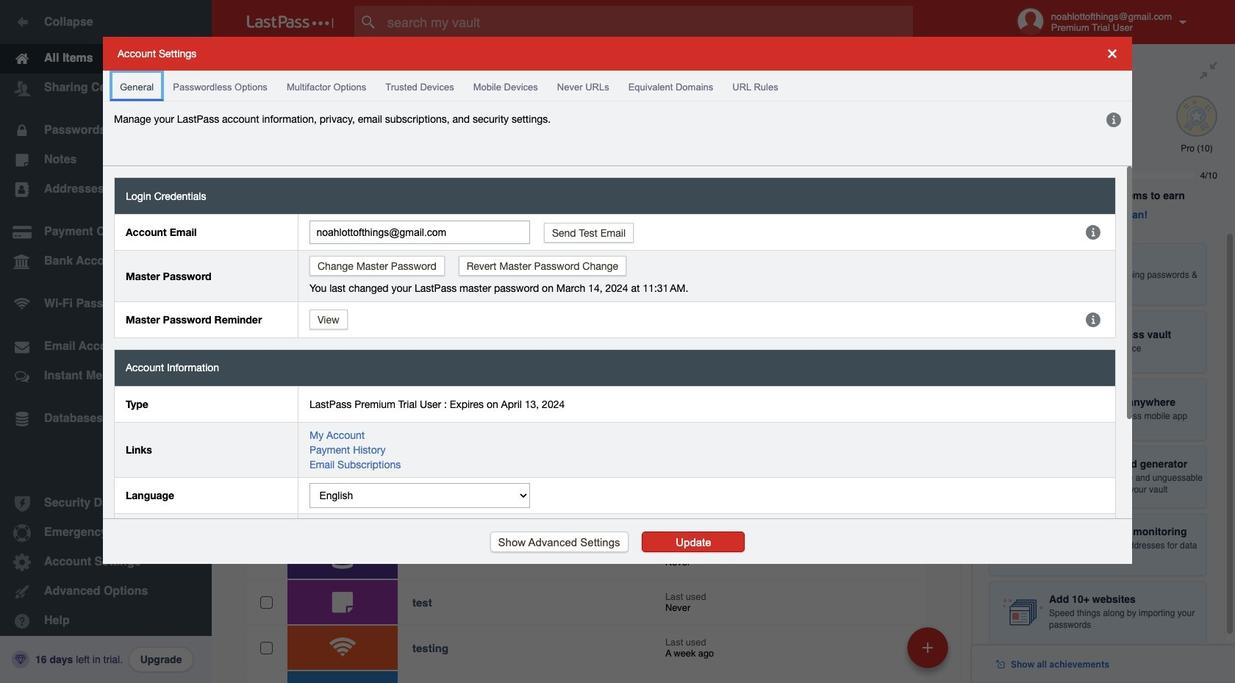 Task type: describe. For each thing, give the bounding box(es) containing it.
Search search field
[[355, 6, 942, 38]]

lastpass image
[[247, 15, 334, 29]]

main navigation navigation
[[0, 0, 212, 683]]

search my vault text field
[[355, 6, 942, 38]]

new item image
[[923, 643, 934, 653]]



Task type: vqa. For each thing, say whether or not it's contained in the screenshot.
New item icon at the right of the page
yes



Task type: locate. For each thing, give the bounding box(es) containing it.
new item navigation
[[903, 623, 958, 683]]

vault options navigation
[[212, 44, 972, 88]]



